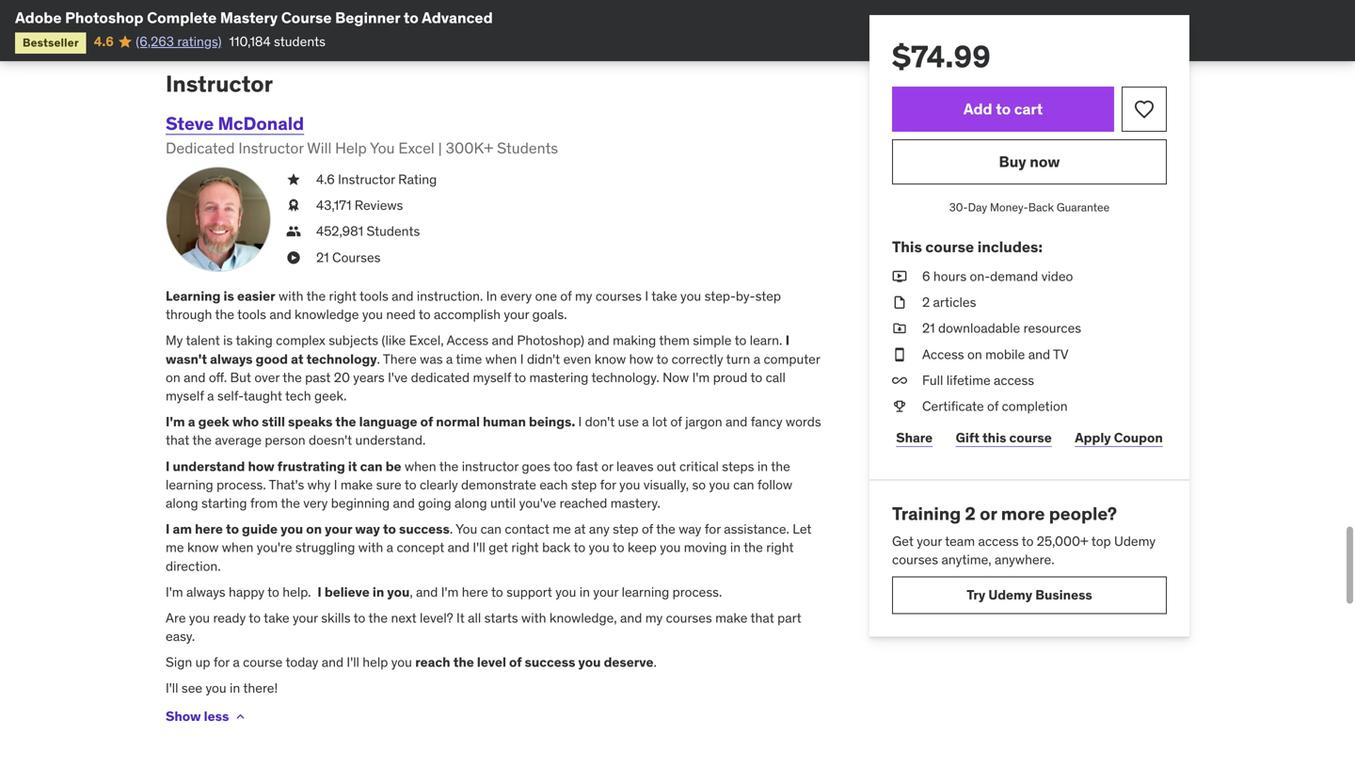 Task type: describe. For each thing, give the bounding box(es) containing it.
to inside when the instructor goes too fast or leaves out critical steps in the learning process. that's why i make sure to clearly demonstrate each step for you visually, so you can follow along starting from the very beginning and going along until you've reached mastery.
[[405, 476, 417, 493]]

0 vertical spatial course
[[926, 237, 975, 256]]

add to cart button
[[893, 87, 1115, 132]]

a right was
[[446, 351, 453, 368]]

i inside with the right tools and instruction. in every one of my courses i take you step-by-step through the tools and knowledge you need to accomplish your goals.
[[645, 288, 649, 305]]

you up knowledge,
[[556, 584, 577, 601]]

you down any
[[589, 539, 610, 556]]

0 vertical spatial on
[[968, 346, 983, 363]]

you left deserve
[[579, 654, 601, 671]]

full lifetime access
[[923, 372, 1035, 389]]

you right keep
[[660, 539, 681, 556]]

to inside button
[[996, 99, 1011, 119]]

you inside steve mcdonald dedicated instructor will help you excel | 300k+ students
[[370, 139, 395, 158]]

sign
[[166, 654, 192, 671]]

0 horizontal spatial i'll
[[166, 680, 178, 697]]

in left the there! on the left bottom
[[230, 680, 240, 697]]

i'm inside . there was a time when i didn't even know how to correctly turn a computer on and off. but over the past 20 years i've dedicated myself to mastering technology. now i'm proud to call myself a self-taught tech geek.
[[693, 369, 710, 386]]

until
[[491, 495, 516, 512]]

mastering
[[530, 369, 589, 386]]

of inside . you can contact me at any step of the way for assistance. let me know when you're struggling with a concept and i'll get right back to you to keep you moving in the right direction.
[[642, 521, 654, 538]]

my
[[166, 332, 183, 349]]

resources
[[1024, 320, 1082, 337]]

skills
[[321, 610, 351, 627]]

advanced
[[422, 8, 493, 27]]

concept
[[397, 539, 445, 556]]

20
[[334, 369, 350, 386]]

you up the next at bottom left
[[387, 584, 410, 601]]

try
[[967, 587, 986, 604]]

4.6 for 4.6 instructor rating
[[316, 171, 335, 188]]

2 vertical spatial on
[[306, 521, 322, 538]]

talent
[[186, 332, 220, 349]]

with inside i'm always happy to help. i believe in you , and i'm here to support you in your learning process. are you ready to take your skills to the next level? it all starts with knowledge, and my courses make that part easy. sign up for a course today and i'll help you reach the level of success you deserve . i'll see you in there!
[[522, 610, 547, 627]]

dedicated
[[411, 369, 470, 386]]

the up clearly
[[439, 458, 459, 475]]

to left call
[[751, 369, 763, 386]]

get
[[489, 539, 508, 556]]

cart
[[1015, 99, 1043, 119]]

apply coupon
[[1075, 429, 1163, 446]]

knowledge
[[295, 306, 359, 323]]

support
[[507, 584, 552, 601]]

that inside i don't use a lot of jargon and fancy words that the average person doesn't understand.
[[166, 432, 189, 449]]

assistance.
[[724, 521, 790, 538]]

top
[[1092, 533, 1112, 550]]

(6,263
[[136, 33, 174, 50]]

i'm left geek
[[166, 413, 185, 430]]

to inside with the right tools and instruction. in every one of my courses i take you step-by-step through the tools and knowledge you need to accomplish your goals.
[[419, 306, 431, 323]]

1 horizontal spatial access
[[923, 346, 965, 363]]

show
[[166, 708, 201, 725]]

0 horizontal spatial 2
[[923, 294, 930, 311]]

30-
[[950, 200, 968, 215]]

with inside with the right tools and instruction. in every one of my courses i take you step-by-step through the tools and knowledge you need to accomplish your goals.
[[279, 288, 304, 305]]

0 vertical spatial success
[[399, 521, 450, 538]]

your inside with the right tools and instruction. in every one of my courses i take you step-by-step through the tools and knowledge you need to accomplish your goals.
[[504, 306, 529, 323]]

clearly
[[420, 476, 458, 493]]

includes:
[[978, 237, 1043, 256]]

21 for 21 downloadable resources
[[923, 320, 936, 337]]

and inside . there was a time when i didn't even know how to correctly turn a computer on and off. but over the past 20 years i've dedicated myself to mastering technology. now i'm proud to call myself a self-taught tech geek.
[[184, 369, 206, 386]]

your up struggling
[[325, 521, 352, 538]]

moving
[[684, 539, 727, 556]]

2 horizontal spatial right
[[767, 539, 794, 556]]

always inside i'm always happy to help. i believe in you , and i'm here to support you in your learning process. are you ready to take your skills to the next level? it all starts with knowledge, and my courses make that part easy. sign up for a course today and i'll help you reach the level of success you deserve . i'll see you in there!
[[186, 584, 226, 601]]

1 vertical spatial udemy
[[989, 587, 1033, 604]]

0 vertical spatial tools
[[360, 288, 389, 305]]

for inside i'm always happy to help. i believe in you , and i'm here to support you in your learning process. are you ready to take your skills to the next level? it all starts with knowledge, and my courses make that part easy. sign up for a course today and i'll help you reach the level of success you deserve . i'll see you in there!
[[214, 654, 230, 671]]

way inside . you can contact me at any step of the way for assistance. let me know when you're struggling with a concept and i'll get right back to you to keep you moving in the right direction.
[[679, 521, 702, 538]]

to left mastering
[[514, 369, 526, 386]]

my inside with the right tools and instruction. in every one of my courses i take you step-by-step through the tools and knowledge you need to accomplish your goals.
[[575, 288, 593, 305]]

the left level at bottom
[[454, 654, 474, 671]]

here inside i'm always happy to help. i believe in you , and i'm here to support you in your learning process. are you ready to take your skills to the next level? it all starts with knowledge, and my courses make that part easy. sign up for a course today and i'll help you reach the level of success you deserve . i'll see you in there!
[[462, 584, 489, 601]]

the up knowledge
[[307, 288, 326, 305]]

of inside with the right tools and instruction. in every one of my courses i take you step-by-step through the tools and knowledge you need to accomplish your goals.
[[561, 288, 572, 305]]

next
[[391, 610, 417, 627]]

to left help.
[[268, 584, 280, 601]]

xsmall image for certificate
[[893, 397, 908, 416]]

6 hours on-demand video
[[923, 268, 1074, 285]]

share button
[[893, 420, 937, 457]]

in inside . you can contact me at any step of the way for assistance. let me know when you're struggling with a concept and i'll get right back to you to keep you moving in the right direction.
[[731, 539, 741, 556]]

of left normal at the left
[[421, 413, 433, 430]]

happy
[[229, 584, 265, 601]]

when inside . you can contact me at any step of the way for assistance. let me know when you're struggling with a concept and i'll get right back to you to keep you moving in the right direction.
[[222, 539, 254, 556]]

was
[[420, 351, 443, 368]]

or inside training 2 or more people? get your team access to 25,000+ top udemy courses anytime, anywhere.
[[980, 502, 998, 525]]

show less
[[166, 708, 229, 725]]

certificate of completion
[[923, 398, 1068, 415]]

1 horizontal spatial me
[[553, 521, 571, 538]]

going
[[418, 495, 452, 512]]

1 vertical spatial tools
[[237, 306, 266, 323]]

to down them
[[657, 351, 669, 368]]

and right the today
[[322, 654, 344, 671]]

by-
[[736, 288, 756, 305]]

training 2 or more people? get your team access to 25,000+ top udemy courses anytime, anywhere.
[[893, 502, 1156, 568]]

fancy
[[751, 413, 783, 430]]

xsmall image for 2 articles
[[893, 293, 908, 312]]

1 vertical spatial i'll
[[347, 654, 360, 671]]

2 is from the top
[[223, 332, 233, 349]]

now
[[663, 369, 689, 386]]

0 horizontal spatial access
[[447, 332, 489, 349]]

on-
[[970, 268, 991, 285]]

step inside when the instructor goes too fast or leaves out critical steps in the learning process. that's why i make sure to clearly demonstrate each step for you visually, so you can follow along starting from the very beginning and going along until you've reached mastery.
[[571, 476, 597, 493]]

of down full lifetime access
[[988, 398, 999, 415]]

be
[[386, 458, 402, 475]]

1 horizontal spatial right
[[512, 539, 539, 556]]

the down assistance. at the right of page
[[744, 539, 763, 556]]

step inside . you can contact me at any step of the way for assistance. let me know when you're struggling with a concept and i'll get right back to you to keep you moving in the right direction.
[[613, 521, 639, 538]]

2 vertical spatial instructor
[[338, 171, 395, 188]]

you right see
[[206, 680, 227, 697]]

. for you
[[450, 521, 453, 538]]

to down starting
[[226, 521, 239, 538]]

fast
[[576, 458, 599, 475]]

learning
[[166, 288, 221, 305]]

human
[[483, 413, 526, 430]]

steve mcdonald dedicated instructor will help you excel | 300k+ students
[[166, 112, 558, 158]]

xsmall image for 21 downloadable resources
[[893, 319, 908, 338]]

and up need
[[392, 288, 414, 305]]

i left understand
[[166, 458, 170, 475]]

the down learning is easier
[[215, 306, 234, 323]]

you up you're
[[281, 521, 303, 538]]

speaks
[[288, 413, 333, 430]]

43,171 reviews
[[316, 197, 403, 214]]

courses inside i'm always happy to help. i believe in you , and i'm here to support you in your learning process. are you ready to take your skills to the next level? it all starts with knowledge, and my courses make that part easy. sign up for a course today and i'll help you reach the level of success you deserve . i'll see you in there!
[[666, 610, 712, 627]]

too
[[554, 458, 573, 475]]

take inside with the right tools and instruction. in every one of my courses i take you step-by-step through the tools and knowledge you need to accomplish your goals.
[[652, 288, 678, 305]]

xsmall image for full lifetime access
[[893, 371, 908, 390]]

goes
[[522, 458, 551, 475]]

you're
[[257, 539, 292, 556]]

you left step-
[[681, 288, 702, 305]]

0 vertical spatial here
[[195, 521, 223, 538]]

step inside with the right tools and instruction. in every one of my courses i take you step-by-step through the tools and knowledge you need to accomplish your goals.
[[756, 288, 781, 305]]

words
[[786, 413, 822, 430]]

access inside training 2 or more people? get your team access to 25,000+ top udemy courses anytime, anywhere.
[[979, 533, 1019, 550]]

add
[[964, 99, 993, 119]]

you right so
[[709, 476, 730, 493]]

21 courses
[[316, 249, 381, 266]]

your inside training 2 or more people? get your team access to 25,000+ top udemy courses anytime, anywhere.
[[917, 533, 943, 550]]

try udemy business link
[[893, 577, 1167, 614]]

more
[[1002, 502, 1046, 525]]

every
[[501, 288, 532, 305]]

1 vertical spatial me
[[166, 539, 184, 556]]

easier
[[237, 288, 275, 305]]

i'm up it
[[441, 584, 459, 601]]

make inside when the instructor goes too fast or leaves out critical steps in the learning process. that's why i make sure to clearly demonstrate each step for you visually, so you can follow along starting from the very beginning and going along until you've reached mastery.
[[341, 476, 373, 493]]

learning is easier
[[166, 288, 275, 305]]

i wasn't always good at technology
[[166, 332, 790, 368]]

of inside i'm always happy to help. i believe in you , and i'm here to support you in your learning process. are you ready to take your skills to the next level? it all starts with knowledge, and my courses make that part easy. sign up for a course today and i'll help you reach the level of success you deserve . i'll see you in there!
[[509, 654, 522, 671]]

4.6 instructor rating
[[316, 171, 437, 188]]

turn
[[727, 351, 751, 368]]

adobe photoshop complete mastery course beginner to advanced
[[15, 8, 493, 27]]

course
[[281, 8, 332, 27]]

to right back
[[574, 539, 586, 556]]

steps
[[722, 458, 755, 475]]

course inside i'm always happy to help. i believe in you , and i'm here to support you in your learning process. are you ready to take your skills to the next level? it all starts with knowledge, and my courses make that part easy. sign up for a course today and i'll help you reach the level of success you deserve . i'll see you in there!
[[243, 654, 283, 671]]

learning inside when the instructor goes too fast or leaves out critical steps in the learning process. that's why i make sure to clearly demonstrate each step for you visually, so you can follow along starting from the very beginning and going along until you've reached mastery.
[[166, 476, 213, 493]]

courses inside with the right tools and instruction. in every one of my courses i take you step-by-step through the tools and knowledge you need to accomplish your goals.
[[596, 288, 642, 305]]

back
[[1029, 200, 1054, 215]]

to right ready
[[249, 610, 261, 627]]

all
[[468, 610, 481, 627]]

the down that's
[[281, 495, 300, 512]]

you inside . you can contact me at any step of the way for assistance. let me know when you're struggling with a concept and i'll get right back to you to keep you moving in the right direction.
[[456, 521, 478, 538]]

to left keep
[[613, 539, 625, 556]]

(6,263 ratings)
[[136, 33, 222, 50]]

get
[[893, 533, 914, 550]]

the left the next at bottom left
[[369, 610, 388, 627]]

photoshop)
[[517, 332, 585, 349]]

how inside . there was a time when i didn't even know how to correctly turn a computer on and off. but over the past 20 years i've dedicated myself to mastering technology. now i'm proud to call myself a self-taught tech geek.
[[629, 351, 654, 368]]

and left the 'tv'
[[1029, 346, 1051, 363]]

to up turn
[[735, 332, 747, 349]]

articles
[[934, 294, 977, 311]]

to right beginner
[[404, 8, 419, 27]]

instructor
[[462, 458, 519, 475]]

1 way from the left
[[355, 521, 380, 538]]

0 horizontal spatial myself
[[166, 387, 204, 404]]

tech
[[285, 387, 311, 404]]

computer
[[764, 351, 821, 368]]

a left self- at bottom left
[[207, 387, 214, 404]]

sure
[[376, 476, 402, 493]]

instructor inside steve mcdonald dedicated instructor will help you excel | 300k+ students
[[239, 139, 304, 158]]

to down beginning
[[383, 521, 396, 538]]

. inside i'm always happy to help. i believe in you , and i'm here to support you in your learning process. are you ready to take your skills to the next level? it all starts with knowledge, and my courses make that part easy. sign up for a course today and i'll help you reach the level of success you deserve . i'll see you in there!
[[654, 654, 657, 671]]

training
[[893, 502, 961, 525]]

rating
[[398, 171, 437, 188]]

0 horizontal spatial how
[[248, 458, 275, 475]]

there!
[[243, 680, 278, 697]]

my talent is taking complex subjects (like excel, access and photoshop) and making them simple to learn.
[[166, 332, 786, 349]]

guide
[[242, 521, 278, 538]]

demand
[[991, 268, 1039, 285]]

beginner
[[335, 8, 400, 27]]

level?
[[420, 610, 453, 627]]

critical
[[680, 458, 719, 475]]

your up knowledge,
[[594, 584, 619, 601]]

certificate
[[923, 398, 985, 415]]

in right "believe"
[[373, 584, 384, 601]]

0 vertical spatial access
[[994, 372, 1035, 389]]

(like
[[382, 332, 406, 349]]

guarantee
[[1057, 200, 1110, 215]]

business
[[1036, 587, 1093, 604]]

a left geek
[[188, 413, 195, 430]]

the inside i don't use a lot of jargon and fancy words that the average person doesn't understand.
[[192, 432, 212, 449]]

1 is from the top
[[224, 288, 234, 305]]

the up doesn't
[[336, 413, 356, 430]]

i left am
[[166, 521, 170, 538]]



Task type: vqa. For each thing, say whether or not it's contained in the screenshot.
Apply
yes



Task type: locate. For each thing, give the bounding box(es) containing it.
a right 'up'
[[233, 654, 240, 671]]

that inside i'm always happy to help. i believe in you , and i'm here to support you in your learning process. are you ready to take your skills to the next level? it all starts with knowledge, and my courses make that part easy. sign up for a course today and i'll help you reach the level of success you deserve . i'll see you in there!
[[751, 610, 775, 627]]

easy.
[[166, 628, 195, 645]]

tools up need
[[360, 288, 389, 305]]

one
[[535, 288, 557, 305]]

time
[[456, 351, 482, 368]]

1 vertical spatial with
[[359, 539, 383, 556]]

always down direction.
[[186, 584, 226, 601]]

1 horizontal spatial process.
[[673, 584, 722, 601]]

process. inside i'm always happy to help. i believe in you , and i'm here to support you in your learning process. are you ready to take your skills to the next level? it all starts with knowledge, and my courses make that part easy. sign up for a course today and i'll help you reach the level of success you deserve . i'll see you in there!
[[673, 584, 722, 601]]

0 horizontal spatial at
[[291, 351, 304, 368]]

add to cart
[[964, 99, 1043, 119]]

0 horizontal spatial take
[[264, 610, 290, 627]]

1 horizontal spatial with
[[359, 539, 383, 556]]

know inside . you can contact me at any step of the way for assistance. let me know when you're struggling with a concept and i'll get right back to you to keep you moving in the right direction.
[[187, 539, 219, 556]]

learning inside i'm always happy to help. i believe in you , and i'm here to support you in your learning process. are you ready to take your skills to the next level? it all starts with knowledge, and my courses make that part easy. sign up for a course today and i'll help you reach the level of success you deserve . i'll see you in there!
[[622, 584, 670, 601]]

step-
[[705, 288, 736, 305]]

xsmall image inside show less button
[[233, 709, 248, 724]]

0 vertical spatial make
[[341, 476, 373, 493]]

course up hours
[[926, 237, 975, 256]]

0 horizontal spatial know
[[187, 539, 219, 556]]

students right 300k+
[[497, 139, 558, 158]]

and up even
[[588, 332, 610, 349]]

and inside . you can contact me at any step of the way for assistance. let me know when you're struggling with a concept and i'll get right back to you to keep you moving in the right direction.
[[448, 539, 470, 556]]

2 horizontal spatial i'll
[[473, 539, 486, 556]]

along
[[166, 495, 198, 512], [455, 495, 487, 512]]

at down complex
[[291, 351, 304, 368]]

udemy right top
[[1115, 533, 1156, 550]]

a inside . you can contact me at any step of the way for assistance. let me know when you're struggling with a concept and i'll get right back to you to keep you moving in the right direction.
[[387, 539, 394, 556]]

2 horizontal spatial for
[[705, 521, 721, 538]]

i am here to guide you on your way to success
[[166, 521, 450, 538]]

1 vertical spatial 21
[[923, 320, 936, 337]]

|
[[438, 139, 442, 158]]

myself down wasn't
[[166, 387, 204, 404]]

in up knowledge,
[[580, 584, 590, 601]]

for
[[600, 476, 617, 493], [705, 521, 721, 538], [214, 654, 230, 671]]

can inside . you can contact me at any step of the way for assistance. let me know when you're struggling with a concept and i'll get right back to you to keep you moving in the right direction.
[[481, 521, 502, 538]]

good
[[256, 351, 288, 368]]

for inside when the instructor goes too fast or leaves out critical steps in the learning process. that's why i make sure to clearly demonstrate each step for you visually, so you can follow along starting from the very beginning and going along until you've reached mastery.
[[600, 476, 617, 493]]

the up keep
[[656, 521, 676, 538]]

to
[[404, 8, 419, 27], [996, 99, 1011, 119], [419, 306, 431, 323], [735, 332, 747, 349], [657, 351, 669, 368], [514, 369, 526, 386], [751, 369, 763, 386], [405, 476, 417, 493], [226, 521, 239, 538], [383, 521, 396, 538], [1022, 533, 1034, 550], [574, 539, 586, 556], [613, 539, 625, 556], [268, 584, 280, 601], [491, 584, 503, 601], [249, 610, 261, 627], [354, 610, 366, 627]]

0 horizontal spatial process.
[[217, 476, 266, 493]]

geek
[[198, 413, 229, 430]]

the up follow
[[771, 458, 791, 475]]

0 horizontal spatial 4.6
[[94, 33, 114, 50]]

0 vertical spatial is
[[224, 288, 234, 305]]

0 vertical spatial with
[[279, 288, 304, 305]]

a inside i'm always happy to help. i believe in you , and i'm here to support you in your learning process. are you ready to take your skills to the next level? it all starts with knowledge, and my courses make that part easy. sign up for a course today and i'll help you reach the level of success you deserve . i'll see you in there!
[[233, 654, 240, 671]]

and left fancy
[[726, 413, 748, 430]]

and down wasn't
[[184, 369, 206, 386]]

courses up making
[[596, 288, 642, 305]]

wishlist image
[[1134, 98, 1156, 121]]

right inside with the right tools and instruction. in every one of my courses i take you step-by-step through the tools and knowledge you need to accomplish your goals.
[[329, 288, 357, 305]]

. inside . there was a time when i didn't even know how to correctly turn a computer on and off. but over the past 20 years i've dedicated myself to mastering technology. now i'm proud to call myself a self-taught tech geek.
[[377, 351, 380, 368]]

can right it
[[360, 458, 383, 475]]

way down beginning
[[355, 521, 380, 538]]

to inside training 2 or more people? get your team access to 25,000+ top udemy courses anytime, anywhere.
[[1022, 533, 1034, 550]]

when down guide
[[222, 539, 254, 556]]

geek.
[[314, 387, 347, 404]]

on
[[968, 346, 983, 363], [166, 369, 181, 386], [306, 521, 322, 538]]

at inside i wasn't always good at technology
[[291, 351, 304, 368]]

mobile
[[986, 346, 1026, 363]]

2 horizontal spatial courses
[[893, 551, 939, 568]]

correctly
[[672, 351, 724, 368]]

self-
[[217, 387, 244, 404]]

1 horizontal spatial 4.6
[[316, 171, 335, 188]]

a inside i don't use a lot of jargon and fancy words that the average person doesn't understand.
[[642, 413, 649, 430]]

2 horizontal spatial step
[[756, 288, 781, 305]]

for up moving
[[705, 521, 721, 538]]

0 vertical spatial i'll
[[473, 539, 486, 556]]

or left more
[[980, 502, 998, 525]]

or inside when the instructor goes too fast or leaves out critical steps in the learning process. that's why i make sure to clearly demonstrate each step for you visually, so you can follow along starting from the very beginning and going along until you've reached mastery.
[[602, 458, 614, 475]]

0 vertical spatial can
[[360, 458, 383, 475]]

for inside . you can contact me at any step of the way for assistance. let me know when you're struggling with a concept and i'll get right back to you to keep you moving in the right direction.
[[705, 521, 721, 538]]

0 vertical spatial instructor
[[166, 70, 273, 98]]

day
[[968, 200, 988, 215]]

and up deserve
[[620, 610, 642, 627]]

0 horizontal spatial here
[[195, 521, 223, 538]]

your down help.
[[293, 610, 318, 627]]

udemy
[[1115, 533, 1156, 550], [989, 587, 1033, 604]]

still
[[262, 413, 285, 430]]

to left cart
[[996, 99, 1011, 119]]

always
[[210, 351, 253, 368], [186, 584, 226, 601]]

starts
[[485, 610, 518, 627]]

xsmall image for 6
[[893, 267, 908, 286]]

0 horizontal spatial me
[[166, 539, 184, 556]]

1 vertical spatial process.
[[673, 584, 722, 601]]

1 horizontal spatial myself
[[473, 369, 511, 386]]

know up technology.
[[595, 351, 626, 368]]

and inside when the instructor goes too fast or leaves out critical steps in the learning process. that's why i make sure to clearly demonstrate each step for you visually, so you can follow along starting from the very beginning and going along until you've reached mastery.
[[393, 495, 415, 512]]

1 vertical spatial at
[[575, 521, 586, 538]]

for right 'up'
[[214, 654, 230, 671]]

along up am
[[166, 495, 198, 512]]

believe
[[325, 584, 370, 601]]

making
[[613, 332, 656, 349]]

0 vertical spatial that
[[166, 432, 189, 449]]

take down help.
[[264, 610, 290, 627]]

use
[[618, 413, 639, 430]]

1 vertical spatial students
[[367, 223, 420, 240]]

0 vertical spatial myself
[[473, 369, 511, 386]]

2 horizontal spatial can
[[734, 476, 755, 493]]

i'll left get
[[473, 539, 486, 556]]

learning down keep
[[622, 584, 670, 601]]

2 horizontal spatial on
[[968, 346, 983, 363]]

and right ,
[[416, 584, 438, 601]]

1 vertical spatial when
[[405, 458, 437, 475]]

my up deserve
[[646, 610, 663, 627]]

i left the don't
[[579, 413, 582, 430]]

of right lot
[[671, 413, 682, 430]]

when inside . there was a time when i didn't even know how to correctly turn a computer on and off. but over the past 20 years i've dedicated myself to mastering technology. now i'm proud to call myself a self-taught tech geek.
[[486, 351, 517, 368]]

in inside when the instructor goes too fast or leaves out critical steps in the learning process. that's why i make sure to clearly demonstrate each step for you visually, so you can follow along starting from the very beginning and going along until you've reached mastery.
[[758, 458, 768, 475]]

i'm up the are
[[166, 584, 183, 601]]

1 horizontal spatial i'll
[[347, 654, 360, 671]]

right down let
[[767, 539, 794, 556]]

1 vertical spatial that
[[751, 610, 775, 627]]

access up full
[[923, 346, 965, 363]]

1 horizontal spatial on
[[306, 521, 322, 538]]

in
[[758, 458, 768, 475], [731, 539, 741, 556], [373, 584, 384, 601], [580, 584, 590, 601], [230, 680, 240, 697]]

1 horizontal spatial or
[[980, 502, 998, 525]]

at left any
[[575, 521, 586, 538]]

2 horizontal spatial with
[[522, 610, 547, 627]]

0 horizontal spatial or
[[602, 458, 614, 475]]

of right level at bottom
[[509, 654, 522, 671]]

2 down "6"
[[923, 294, 930, 311]]

the inside . there was a time when i didn't even know how to correctly turn a computer on and off. but over the past 20 years i've dedicated myself to mastering technology. now i'm proud to call myself a self-taught tech geek.
[[283, 369, 302, 386]]

xsmall image for 21
[[286, 248, 301, 267]]

is
[[224, 288, 234, 305], [223, 332, 233, 349]]

1 horizontal spatial how
[[629, 351, 654, 368]]

full
[[923, 372, 944, 389]]

back
[[542, 539, 571, 556]]

complex
[[276, 332, 326, 349]]

when inside when the instructor goes too fast or leaves out critical steps in the learning process. that's why i make sure to clearly demonstrate each step for you visually, so you can follow along starting from the very beginning and going along until you've reached mastery.
[[405, 458, 437, 475]]

here up all
[[462, 584, 489, 601]]

2 along from the left
[[455, 495, 487, 512]]

you right the help
[[370, 139, 395, 158]]

1 vertical spatial know
[[187, 539, 219, 556]]

access up time
[[447, 332, 489, 349]]

average
[[215, 432, 262, 449]]

1 horizontal spatial take
[[652, 288, 678, 305]]

i inside i'm always happy to help. i believe in you , and i'm here to support you in your learning process. are you ready to take your skills to the next level? it all starts with knowledge, and my courses make that part easy. sign up for a course today and i'll help you reach the level of success you deserve . i'll see you in there!
[[318, 584, 322, 601]]

21 down 2 articles
[[923, 320, 936, 337]]

access
[[994, 372, 1035, 389], [979, 533, 1019, 550]]

visually,
[[644, 476, 689, 493]]

1 vertical spatial 2
[[965, 502, 976, 525]]

1 horizontal spatial can
[[481, 521, 502, 538]]

. there was a time when i didn't even know how to correctly turn a computer on and off. but over the past 20 years i've dedicated myself to mastering technology. now i'm proud to call myself a self-taught tech geek.
[[166, 351, 821, 404]]

mastery.
[[611, 495, 661, 512]]

you right help
[[391, 654, 412, 671]]

1 vertical spatial is
[[223, 332, 233, 349]]

2 vertical spatial can
[[481, 521, 502, 538]]

with right struggling
[[359, 539, 383, 556]]

452,981
[[316, 223, 364, 240]]

with inside . you can contact me at any step of the way for assistance. let me know when you're struggling with a concept and i'll get right back to you to keep you moving in the right direction.
[[359, 539, 383, 556]]

21 downloadable resources
[[923, 320, 1082, 337]]

xsmall image
[[286, 222, 301, 241], [286, 248, 301, 267], [893, 267, 908, 286], [893, 345, 908, 364], [893, 397, 908, 416]]

how up that's
[[248, 458, 275, 475]]

of up keep
[[642, 521, 654, 538]]

2 horizontal spatial when
[[486, 351, 517, 368]]

0 horizontal spatial that
[[166, 432, 189, 449]]

2 horizontal spatial .
[[654, 654, 657, 671]]

xsmall image for 4.6 instructor rating
[[286, 170, 301, 189]]

with
[[279, 288, 304, 305], [359, 539, 383, 556], [522, 610, 547, 627]]

students inside steve mcdonald dedicated instructor will help you excel | 300k+ students
[[497, 139, 558, 158]]

on inside . there was a time when i didn't even know how to correctly turn a computer on and off. but over the past 20 years i've dedicated myself to mastering technology. now i'm proud to call myself a self-taught tech geek.
[[166, 369, 181, 386]]

. inside . you can contact me at any step of the way for assistance. let me know when you're struggling with a concept and i'll get right back to you to keep you moving in the right direction.
[[450, 521, 453, 538]]

learning down understand
[[166, 476, 213, 493]]

along left the until
[[455, 495, 487, 512]]

. you can contact me at any step of the way for assistance. let me know when you're struggling with a concept and i'll get right back to you to keep you moving in the right direction.
[[166, 521, 812, 575]]

when down my talent is taking complex subjects (like excel, access and photoshop) and making them simple to learn.
[[486, 351, 517, 368]]

1 horizontal spatial way
[[679, 521, 702, 538]]

how
[[629, 351, 654, 368], [248, 458, 275, 475]]

0 vertical spatial learning
[[166, 476, 213, 493]]

. for there
[[377, 351, 380, 368]]

see
[[182, 680, 203, 697]]

2 vertical spatial when
[[222, 539, 254, 556]]

,
[[410, 584, 413, 601]]

4.6 down photoshop
[[94, 33, 114, 50]]

0 horizontal spatial courses
[[596, 288, 642, 305]]

starting
[[201, 495, 247, 512]]

can inside when the instructor goes too fast or leaves out critical steps in the learning process. that's why i make sure to clearly demonstrate each step for you visually, so you can follow along starting from the very beginning and going along until you've reached mastery.
[[734, 476, 755, 493]]

instructor up 43,171 reviews
[[338, 171, 395, 188]]

team
[[945, 533, 975, 550]]

ready
[[213, 610, 246, 627]]

you down leaves
[[620, 476, 641, 493]]

0 vertical spatial you
[[370, 139, 395, 158]]

udemy inside training 2 or more people? get your team access to 25,000+ top udemy courses anytime, anywhere.
[[1115, 533, 1156, 550]]

myself down time
[[473, 369, 511, 386]]

process. inside when the instructor goes too fast or leaves out critical steps in the learning process. that's why i make sure to clearly demonstrate each step for you visually, so you can follow along starting from the very beginning and going along until you've reached mastery.
[[217, 476, 266, 493]]

step up learn.
[[756, 288, 781, 305]]

can
[[360, 458, 383, 475], [734, 476, 755, 493], [481, 521, 502, 538]]

a right turn
[[754, 351, 761, 368]]

make left part
[[716, 610, 748, 627]]

21 for 21 courses
[[316, 249, 329, 266]]

xsmall image for 43,171 reviews
[[286, 196, 301, 215]]

xsmall image for 452,981
[[286, 222, 301, 241]]

0 vertical spatial at
[[291, 351, 304, 368]]

of inside i don't use a lot of jargon and fancy words that the average person doesn't understand.
[[671, 413, 682, 430]]

21 down 452,981
[[316, 249, 329, 266]]

success inside i'm always happy to help. i believe in you , and i'm here to support you in your learning process. are you ready to take your skills to the next level? it all starts with knowledge, and my courses make that part easy. sign up for a course today and i'll help you reach the level of success you deserve . i'll see you in there!
[[525, 654, 576, 671]]

1 vertical spatial step
[[571, 476, 597, 493]]

buy now
[[999, 152, 1061, 171]]

1 vertical spatial make
[[716, 610, 748, 627]]

with right the easier on the left top of the page
[[279, 288, 304, 305]]

0 vertical spatial courses
[[596, 288, 642, 305]]

you down when the instructor goes too fast or leaves out critical steps in the learning process. that's why i make sure to clearly demonstrate each step for you visually, so you can follow along starting from the very beginning and going along until you've reached mastery.
[[456, 521, 478, 538]]

0 horizontal spatial when
[[222, 539, 254, 556]]

1 horizontal spatial my
[[646, 610, 663, 627]]

1 horizontal spatial at
[[575, 521, 586, 538]]

beginning
[[331, 495, 390, 512]]

1 horizontal spatial along
[[455, 495, 487, 512]]

you right the are
[[189, 610, 210, 627]]

1 horizontal spatial courses
[[666, 610, 712, 627]]

1 along from the left
[[166, 495, 198, 512]]

person
[[265, 432, 306, 449]]

with the right tools and instruction. in every one of my courses i take you step-by-step through the tools and knowledge you need to accomplish your goals.
[[166, 288, 781, 323]]

right
[[329, 288, 357, 305], [512, 539, 539, 556], [767, 539, 794, 556]]

to up anywhere.
[[1022, 533, 1034, 550]]

2 vertical spatial for
[[214, 654, 230, 671]]

language
[[359, 413, 418, 430]]

0 vertical spatial .
[[377, 351, 380, 368]]

make up beginning
[[341, 476, 373, 493]]

course down completion
[[1010, 429, 1052, 446]]

and down the easier on the left top of the page
[[270, 306, 292, 323]]

tools down the easier on the left top of the page
[[237, 306, 266, 323]]

110,184 students
[[229, 33, 326, 50]]

0 vertical spatial for
[[600, 476, 617, 493]]

me up back
[[553, 521, 571, 538]]

at inside . you can contact me at any step of the way for assistance. let me know when you're struggling with a concept and i'll get right back to you to keep you moving in the right direction.
[[575, 521, 586, 538]]

that's
[[269, 476, 304, 493]]

0 vertical spatial udemy
[[1115, 533, 1156, 550]]

courses down moving
[[666, 610, 712, 627]]

how down making
[[629, 351, 654, 368]]

2 vertical spatial step
[[613, 521, 639, 538]]

over
[[255, 369, 280, 386]]

reached
[[560, 495, 608, 512]]

1 horizontal spatial success
[[525, 654, 576, 671]]

my inside i'm always happy to help. i believe in you , and i'm here to support you in your learning process. are you ready to take your skills to the next level? it all starts with knowledge, and my courses make that part easy. sign up for a course today and i'll help you reach the level of success you deserve . i'll see you in there!
[[646, 610, 663, 627]]

1 horizontal spatial 21
[[923, 320, 936, 337]]

course inside gift this course link
[[1010, 429, 1052, 446]]

2 vertical spatial i'll
[[166, 680, 178, 697]]

1 vertical spatial 4.6
[[316, 171, 335, 188]]

when up clearly
[[405, 458, 437, 475]]

0 horizontal spatial make
[[341, 476, 373, 493]]

technology.
[[592, 369, 660, 386]]

mastery
[[220, 8, 278, 27]]

video
[[1042, 268, 1074, 285]]

i inside i wasn't always good at technology
[[786, 332, 790, 349]]

courses inside training 2 or more people? get your team access to 25,000+ top udemy courses anytime, anywhere.
[[893, 551, 939, 568]]

access down mobile
[[994, 372, 1035, 389]]

accomplish
[[434, 306, 501, 323]]

lifetime
[[947, 372, 991, 389]]

0 vertical spatial 4.6
[[94, 33, 114, 50]]

2 way from the left
[[679, 521, 702, 538]]

xsmall image
[[286, 170, 301, 189], [286, 196, 301, 215], [893, 293, 908, 312], [893, 319, 908, 338], [893, 371, 908, 390], [233, 709, 248, 724]]

1 vertical spatial instructor
[[239, 139, 304, 158]]

0 horizontal spatial with
[[279, 288, 304, 305]]

years
[[353, 369, 385, 386]]

i left didn't
[[520, 351, 524, 368]]

1 vertical spatial or
[[980, 502, 998, 525]]

1 vertical spatial courses
[[893, 551, 939, 568]]

1 vertical spatial learning
[[622, 584, 670, 601]]

and inside i don't use a lot of jargon and fancy words that the average person doesn't understand.
[[726, 413, 748, 430]]

past
[[305, 369, 331, 386]]

43,171
[[316, 197, 352, 214]]

i'll inside . you can contact me at any step of the way for assistance. let me know when you're struggling with a concept and i'll get right back to you to keep you moving in the right direction.
[[473, 539, 486, 556]]

1 horizontal spatial tools
[[360, 288, 389, 305]]

1 vertical spatial you
[[456, 521, 478, 538]]

know inside . there was a time when i didn't even know how to correctly turn a computer on and off. but over the past 20 years i've dedicated myself to mastering technology. now i'm proud to call myself a self-taught tech geek.
[[595, 351, 626, 368]]

0 horizontal spatial students
[[367, 223, 420, 240]]

xsmall image for access
[[893, 345, 908, 364]]

i inside i don't use a lot of jargon and fancy words that the average person doesn't understand.
[[579, 413, 582, 430]]

taking
[[236, 332, 273, 349]]

i inside . there was a time when i didn't even know how to correctly turn a computer on and off. but over the past 20 years i've dedicated myself to mastering technology. now i'm proud to call myself a self-taught tech geek.
[[520, 351, 524, 368]]

and up . there was a time when i didn't even know how to correctly turn a computer on and off. but over the past 20 years i've dedicated myself to mastering technology. now i'm proud to call myself a self-taught tech geek.
[[492, 332, 514, 349]]

1 horizontal spatial step
[[613, 521, 639, 538]]

your right get
[[917, 533, 943, 550]]

always inside i wasn't always good at technology
[[210, 351, 253, 368]]

21
[[316, 249, 329, 266], [923, 320, 936, 337]]

0 horizontal spatial can
[[360, 458, 383, 475]]

am
[[173, 521, 192, 538]]

right up knowledge
[[329, 288, 357, 305]]

1 horizontal spatial you
[[456, 521, 478, 538]]

in
[[486, 288, 497, 305]]

2 inside training 2 or more people? get your team access to 25,000+ top udemy courses anytime, anywhere.
[[965, 502, 976, 525]]

to up starts
[[491, 584, 503, 601]]

steve
[[166, 112, 214, 135]]

it
[[348, 458, 357, 475]]

1 horizontal spatial 2
[[965, 502, 976, 525]]

1 horizontal spatial students
[[497, 139, 558, 158]]

take up them
[[652, 288, 678, 305]]

udemy right try
[[989, 587, 1033, 604]]

0 vertical spatial know
[[595, 351, 626, 368]]

4.6 up 43,171
[[316, 171, 335, 188]]

4.6 for 4.6
[[94, 33, 114, 50]]

share
[[897, 429, 933, 446]]

the up tech on the bottom left of page
[[283, 369, 302, 386]]

you left need
[[362, 306, 383, 323]]

1 horizontal spatial know
[[595, 351, 626, 368]]

1 vertical spatial take
[[264, 610, 290, 627]]

i inside when the instructor goes too fast or leaves out critical steps in the learning process. that's why i make sure to clearly demonstrate each step for you visually, so you can follow along starting from the very beginning and going along until you've reached mastery.
[[334, 476, 338, 493]]

money-
[[990, 200, 1029, 215]]

to right skills
[[354, 610, 366, 627]]

0 horizontal spatial learning
[[166, 476, 213, 493]]

452,981 students
[[316, 223, 420, 240]]

take inside i'm always happy to help. i believe in you , and i'm here to support you in your learning process. are you ready to take your skills to the next level? it all starts with knowledge, and my courses make that part easy. sign up for a course today and i'll help you reach the level of success you deserve . i'll see you in there!
[[264, 610, 290, 627]]

know up direction.
[[187, 539, 219, 556]]

on up full lifetime access
[[968, 346, 983, 363]]

steve mcdonald image
[[166, 167, 271, 272]]

0 horizontal spatial you
[[370, 139, 395, 158]]

i'm always happy to help. i believe in you , and i'm here to support you in your learning process. are you ready to take your skills to the next level? it all starts with knowledge, and my courses make that part easy. sign up for a course today and i'll help you reach the level of success you deserve . i'll see you in there!
[[166, 584, 802, 697]]

steve mcdonald link
[[166, 112, 304, 135]]

0 horizontal spatial for
[[214, 654, 230, 671]]

make inside i'm always happy to help. i believe in you , and i'm here to support you in your learning process. are you ready to take your skills to the next level? it all starts with knowledge, and my courses make that part easy. sign up for a course today and i'll help you reach the level of success you deserve . i'll see you in there!
[[716, 610, 748, 627]]

access up anywhere.
[[979, 533, 1019, 550]]



